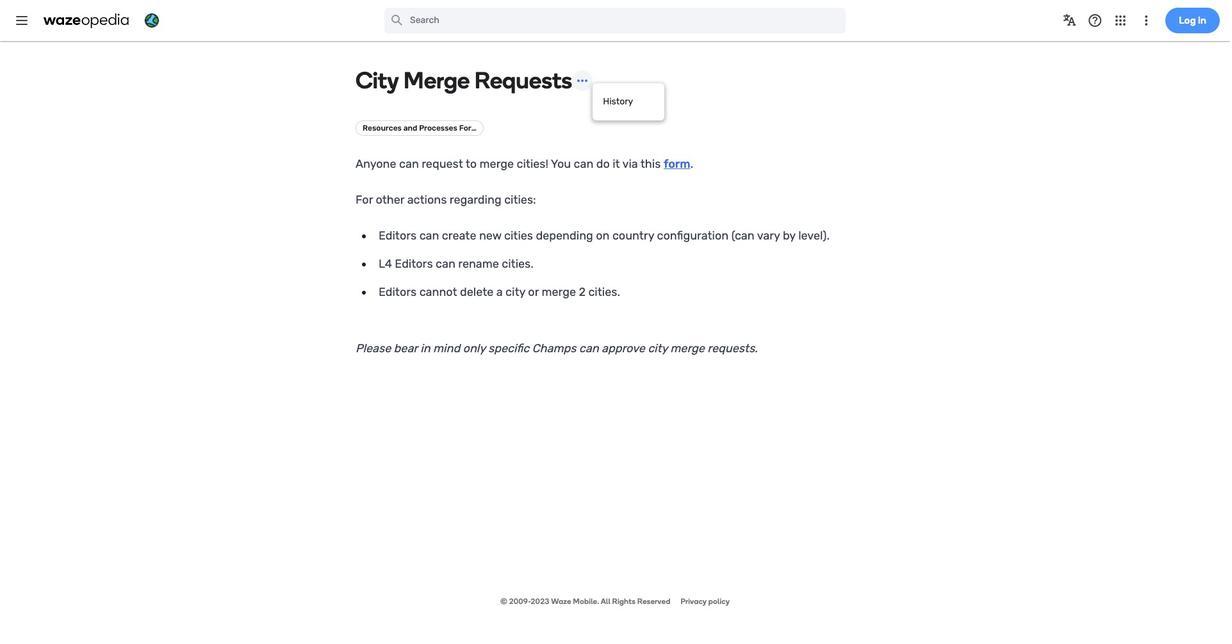 Task type: locate. For each thing, give the bounding box(es) containing it.
1 horizontal spatial city
[[648, 342, 668, 356]]

by
[[783, 229, 796, 243]]

0 vertical spatial editors
[[379, 229, 417, 243]]

2 vertical spatial editors
[[379, 285, 417, 299]]

cities. right the 2
[[589, 285, 620, 299]]

bear
[[394, 342, 418, 356]]

main content
[[317, 67, 913, 556]]

this
[[641, 157, 661, 171]]

1 horizontal spatial merge
[[542, 285, 576, 299]]

main content containing anyone can request to merge cities! you can do it via this
[[317, 67, 913, 556]]

merge right to
[[480, 157, 514, 171]]

0 horizontal spatial cities.
[[502, 257, 534, 271]]

merge left requests.
[[671, 342, 705, 356]]

merge left the 2
[[542, 285, 576, 299]]

privacy policy link
[[681, 597, 730, 606]]

please bear in mind only specific champs can approve city merge requests.
[[356, 342, 758, 356]]

city
[[506, 285, 526, 299], [648, 342, 668, 356]]

cities. down 'cities'
[[502, 257, 534, 271]]

can left do at left top
[[574, 157, 594, 171]]

1 vertical spatial city
[[648, 342, 668, 356]]

for
[[356, 193, 373, 207]]

anyone can request to merge cities! you can do it via this form .
[[356, 157, 694, 171]]

to
[[466, 157, 477, 171]]

do
[[597, 157, 610, 171]]

other
[[376, 193, 405, 207]]

2 vertical spatial merge
[[671, 342, 705, 356]]

a
[[497, 285, 503, 299]]

please
[[356, 342, 391, 356]]

editors right the l4
[[395, 257, 433, 271]]

0 vertical spatial merge
[[480, 157, 514, 171]]

cities.
[[502, 257, 534, 271], [589, 285, 620, 299]]

country
[[613, 229, 655, 243]]

editors up the l4
[[379, 229, 417, 243]]

editors can create new cities depending on country configuration (can vary by level).
[[379, 229, 830, 243]]

rights
[[613, 597, 636, 606]]

waze
[[551, 597, 571, 606]]

privacy policy
[[681, 597, 730, 606]]

city right "approve"
[[648, 342, 668, 356]]

or
[[528, 285, 539, 299]]

2009-
[[509, 597, 531, 606]]

0 vertical spatial city
[[506, 285, 526, 299]]

editors
[[379, 229, 417, 243], [395, 257, 433, 271], [379, 285, 417, 299]]

2
[[579, 285, 586, 299]]

level).
[[799, 229, 830, 243]]

2023
[[531, 597, 550, 606]]

0 horizontal spatial merge
[[480, 157, 514, 171]]

1 horizontal spatial cities.
[[589, 285, 620, 299]]

0 horizontal spatial city
[[506, 285, 526, 299]]

only
[[463, 342, 486, 356]]

1 vertical spatial merge
[[542, 285, 576, 299]]

can left "create"
[[420, 229, 439, 243]]

rename
[[458, 257, 499, 271]]

can
[[399, 157, 419, 171], [574, 157, 594, 171], [420, 229, 439, 243], [436, 257, 456, 271], [579, 342, 599, 356]]

city right a
[[506, 285, 526, 299]]

all
[[601, 597, 611, 606]]

on
[[596, 229, 610, 243]]

1 vertical spatial cities.
[[589, 285, 620, 299]]

configuration
[[657, 229, 729, 243]]

requests.
[[708, 342, 758, 356]]

editors down the l4
[[379, 285, 417, 299]]

merge
[[480, 157, 514, 171], [542, 285, 576, 299], [671, 342, 705, 356]]

(can
[[732, 229, 755, 243]]

cities!
[[517, 157, 549, 171]]

©
[[501, 597, 508, 606]]



Task type: vqa. For each thing, say whether or not it's contained in the screenshot.
the cities.
yes



Task type: describe. For each thing, give the bounding box(es) containing it.
approve
[[602, 342, 645, 356]]

can left "approve"
[[579, 342, 599, 356]]

© 2009-2023 waze mobile. all rights reserved
[[501, 597, 671, 606]]

in
[[421, 342, 430, 356]]

0 vertical spatial cities.
[[502, 257, 534, 271]]

2 horizontal spatial merge
[[671, 342, 705, 356]]

delete
[[460, 285, 494, 299]]

regarding
[[450, 193, 502, 207]]

for other actions regarding cities:
[[356, 193, 536, 207]]

policy
[[709, 597, 730, 606]]

specific
[[488, 342, 530, 356]]

editors for can
[[379, 229, 417, 243]]

request
[[422, 157, 463, 171]]

l4
[[379, 257, 392, 271]]

reserved
[[638, 597, 671, 606]]

new
[[479, 229, 502, 243]]

create
[[442, 229, 477, 243]]

via
[[623, 157, 638, 171]]

form link
[[664, 157, 691, 171]]

can up cannot
[[436, 257, 456, 271]]

form
[[664, 157, 691, 171]]

editors for cannot
[[379, 285, 417, 299]]

mobile.
[[573, 597, 600, 606]]

you
[[551, 157, 571, 171]]

actions
[[407, 193, 447, 207]]

cannot
[[420, 285, 457, 299]]

.
[[691, 157, 694, 171]]

anyone
[[356, 157, 397, 171]]

depending
[[536, 229, 593, 243]]

can right anyone
[[399, 157, 419, 171]]

cities
[[504, 229, 533, 243]]

it
[[613, 157, 620, 171]]

1 vertical spatial editors
[[395, 257, 433, 271]]

l4 editors can rename cities.
[[379, 257, 534, 271]]

privacy
[[681, 597, 707, 606]]

vary
[[757, 229, 780, 243]]

editors cannot delete a city or merge 2 cities.
[[379, 285, 620, 299]]

cities:
[[505, 193, 536, 207]]

champs
[[532, 342, 576, 356]]

mind
[[433, 342, 460, 356]]



